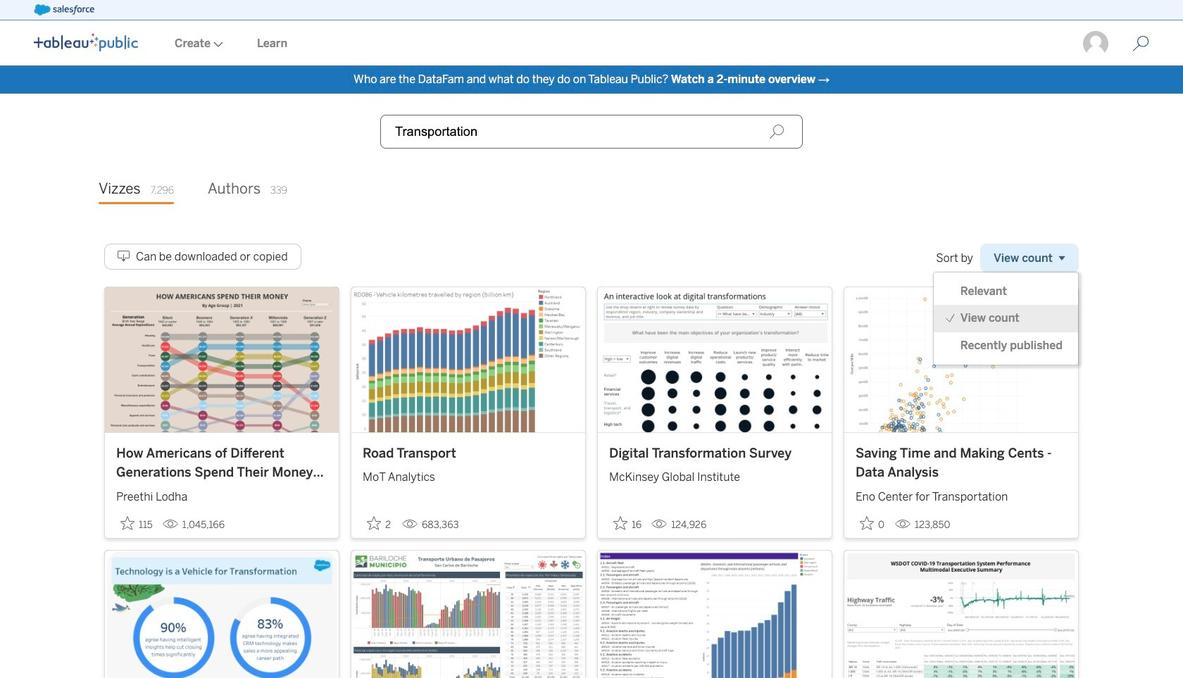 Task type: locate. For each thing, give the bounding box(es) containing it.
1 horizontal spatial add favorite image
[[613, 516, 627, 530]]

2 horizontal spatial add favorite image
[[860, 516, 874, 530]]

3 add favorite button from the left
[[609, 512, 646, 535]]

workbook thumbnail image
[[105, 287, 339, 432], [351, 287, 585, 432], [598, 287, 832, 432], [844, 287, 1078, 432], [105, 550, 339, 678], [351, 550, 585, 678], [598, 550, 832, 678], [844, 550, 1078, 678]]

4 add favorite button from the left
[[856, 512, 889, 535]]

1 add favorite image from the left
[[367, 516, 381, 530]]

salesforce logo image
[[34, 4, 94, 15]]

2 add favorite button from the left
[[363, 512, 396, 535]]

logo image
[[34, 33, 138, 51]]

3 add favorite image from the left
[[860, 516, 874, 530]]

add favorite image
[[367, 516, 381, 530], [613, 516, 627, 530], [860, 516, 874, 530]]

0 horizontal spatial add favorite image
[[367, 516, 381, 530]]

Add Favorite button
[[116, 512, 157, 535], [363, 512, 396, 535], [609, 512, 646, 535], [856, 512, 889, 535]]

1 add favorite button from the left
[[116, 512, 157, 535]]



Task type: describe. For each thing, give the bounding box(es) containing it.
list options menu
[[934, 278, 1078, 359]]

add favorite image
[[120, 516, 135, 530]]

2 add favorite image from the left
[[613, 516, 627, 530]]

Search input field
[[380, 115, 803, 149]]

go to search image
[[1115, 35, 1166, 52]]

create image
[[211, 42, 223, 47]]

ruby.anderson5854 image
[[1082, 30, 1110, 58]]

search image
[[769, 124, 784, 139]]



Task type: vqa. For each thing, say whether or not it's contained in the screenshot.
list options menu
yes



